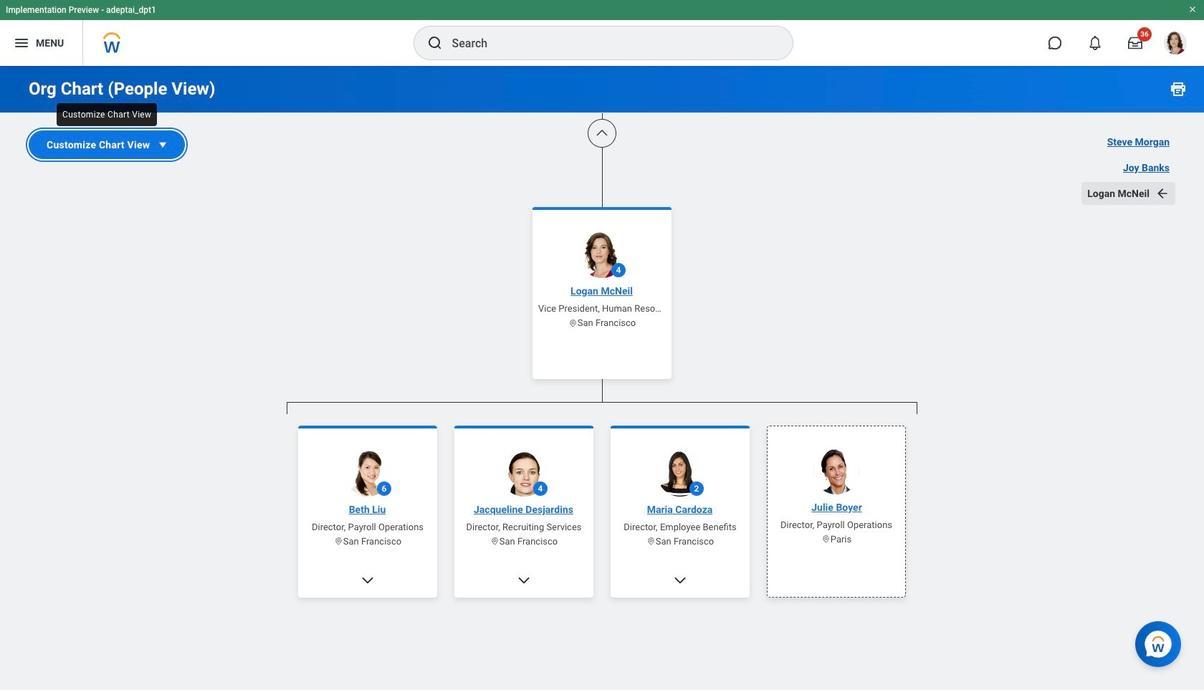 Task type: describe. For each thing, give the bounding box(es) containing it.
arrow left image
[[1156, 186, 1170, 201]]

notifications large image
[[1088, 36, 1103, 50]]

chevron down image
[[673, 573, 688, 588]]

1 chevron down image from the left
[[361, 573, 375, 588]]

caret down image
[[156, 138, 170, 152]]

print org chart image
[[1170, 80, 1187, 98]]



Task type: locate. For each thing, give the bounding box(es) containing it.
main content
[[0, 0, 1205, 691]]

banner
[[0, 0, 1205, 66]]

justify image
[[13, 34, 30, 52]]

chevron down image
[[361, 573, 375, 588], [517, 573, 531, 588]]

2 chevron down image from the left
[[517, 573, 531, 588]]

tooltip
[[52, 99, 162, 131]]

inbox large image
[[1129, 36, 1143, 50]]

search image
[[426, 34, 444, 52]]

chevron up image
[[595, 126, 609, 141]]

location image
[[490, 537, 500, 546]]

Search Workday  search field
[[452, 27, 763, 59]]

logan mcneil, logan mcneil, 4 direct reports element
[[287, 414, 918, 691]]

0 horizontal spatial chevron down image
[[361, 573, 375, 588]]

1 horizontal spatial chevron down image
[[517, 573, 531, 588]]

location image
[[568, 318, 578, 328], [822, 535, 831, 544], [334, 537, 343, 546], [647, 537, 656, 546]]

profile logan mcneil image
[[1165, 32, 1187, 57]]

close environment banner image
[[1189, 5, 1197, 14]]



Task type: vqa. For each thing, say whether or not it's contained in the screenshot.
'FULLSCREEN' ICON
no



